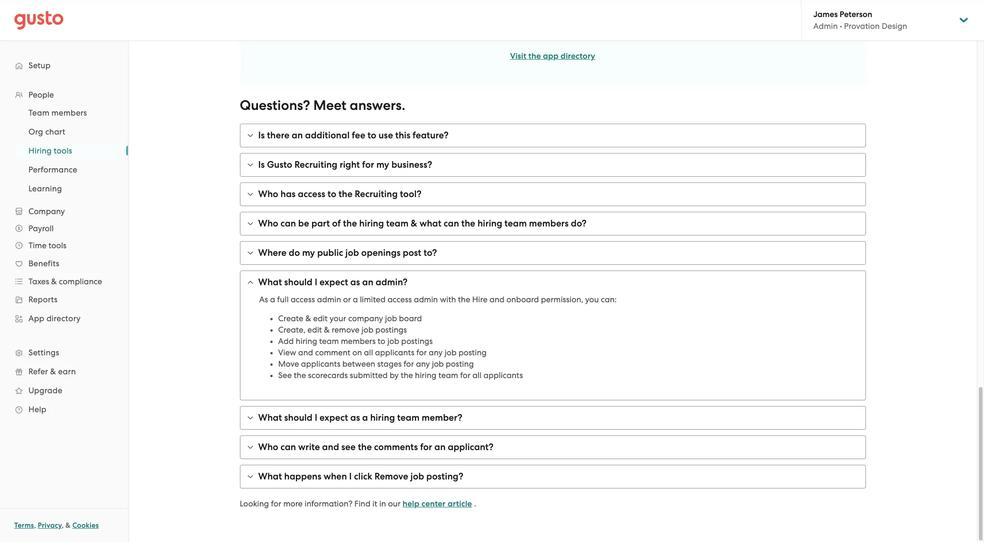 Task type: describe. For each thing, give the bounding box(es) containing it.
setup link
[[9, 57, 119, 74]]

where do my public job openings post to? button
[[240, 242, 865, 265]]

performance
[[28, 165, 77, 175]]

people button
[[9, 86, 119, 103]]

remove
[[332, 325, 360, 335]]

earn
[[58, 367, 76, 377]]

0 horizontal spatial all
[[364, 348, 373, 358]]

right
[[340, 159, 360, 170]]

who can be part of the hiring team & what can the hiring team members do?
[[258, 218, 587, 229]]

gusto navigation element
[[0, 41, 128, 434]]

.
[[474, 499, 476, 509]]

terms , privacy , & cookies
[[14, 522, 99, 530]]

it
[[373, 499, 377, 509]]

additional
[[305, 130, 350, 141]]

people
[[28, 90, 54, 100]]

as for an
[[350, 277, 360, 288]]

cookies button
[[72, 520, 99, 532]]

1 vertical spatial all
[[473, 371, 482, 380]]

hiring inside dropdown button
[[370, 413, 395, 424]]

app directory link
[[9, 310, 119, 327]]

to inside dropdown button
[[328, 189, 336, 200]]

what should i expect as an admin? button
[[240, 271, 865, 294]]

article
[[448, 499, 472, 509]]

hiring tools
[[28, 146, 72, 156]]

stages
[[377, 360, 402, 369]]

access down admin?
[[388, 295, 412, 305]]

to inside dropdown button
[[368, 130, 376, 141]]

what happens when i click remove job posting?
[[258, 471, 463, 482]]

happens
[[284, 471, 321, 482]]

home image
[[14, 11, 64, 30]]

app
[[28, 314, 44, 323]]

what for what happens when i click remove job posting?
[[258, 471, 282, 482]]

when
[[324, 471, 347, 482]]

the inside who can write and see the comments for an applicant? dropdown button
[[358, 442, 372, 453]]

upgrade link
[[9, 382, 119, 399]]

comment
[[315, 348, 350, 358]]

full
[[277, 295, 289, 305]]

what
[[420, 218, 442, 229]]

2 admin from the left
[[414, 295, 438, 305]]

learning link
[[17, 180, 119, 197]]

help center article link
[[403, 499, 472, 509]]

questions?
[[240, 97, 310, 114]]

limited
[[360, 295, 386, 305]]

james
[[813, 9, 838, 19]]

feature?
[[413, 130, 449, 141]]

of
[[332, 218, 341, 229]]

team up 'comment'
[[319, 337, 339, 346]]

team up member?
[[439, 371, 458, 380]]

where do my public job openings post to?
[[258, 248, 437, 259]]

on
[[352, 348, 362, 358]]

& left earn
[[50, 367, 56, 377]]

who for who can write and see the comments for an applicant?
[[258, 442, 278, 453]]

a inside dropdown button
[[362, 413, 368, 424]]

org
[[28, 127, 43, 137]]

see
[[278, 371, 292, 380]]

what for what should i expect as an admin?
[[258, 277, 282, 288]]

help
[[28, 405, 46, 415]]

post
[[403, 248, 421, 259]]

privacy link
[[38, 522, 62, 530]]

refer & earn
[[28, 367, 76, 377]]

with
[[440, 295, 456, 305]]

comments
[[374, 442, 418, 453]]

as
[[259, 295, 268, 305]]

settings link
[[9, 344, 119, 361]]

and inside dropdown button
[[322, 442, 339, 453]]

0 vertical spatial any
[[429, 348, 443, 358]]

time
[[28, 241, 47, 250]]

who can write and see the comments for an applicant? button
[[240, 436, 865, 459]]

by
[[390, 371, 399, 380]]

is for is gusto recruiting right for my business?
[[258, 159, 265, 170]]

information?
[[305, 499, 353, 509]]

taxes & compliance
[[28, 277, 102, 286]]

and inside create & edit your company job board create, edit & remove job postings add hiring team members to job postings view and comment on all applicants for any job posting move applicants between stages for any job posting see the scorecards submitted by the hiring team for all applicants
[[298, 348, 313, 358]]

team members
[[28, 108, 87, 118]]

scorecards
[[308, 371, 348, 380]]

should for what should i expect as a hiring team member?
[[284, 413, 313, 424]]

looking
[[240, 499, 269, 509]]

meet
[[313, 97, 347, 114]]

view
[[278, 348, 296, 358]]

visit
[[510, 51, 527, 61]]

part
[[311, 218, 330, 229]]

members inside create & edit your company job board create, edit & remove job postings add hiring team members to job postings view and comment on all applicants for any job posting move applicants between stages for any job posting see the scorecards submitted by the hiring team for all applicants
[[341, 337, 376, 346]]

privacy
[[38, 522, 62, 530]]

business?
[[392, 159, 432, 170]]

who has access to the recruiting tool? button
[[240, 183, 865, 206]]

company button
[[9, 203, 119, 220]]

as for a
[[350, 413, 360, 424]]

i for a
[[315, 413, 317, 424]]

0 vertical spatial posting
[[459, 348, 487, 358]]

1 horizontal spatial directory
[[561, 51, 595, 61]]

add
[[278, 337, 294, 346]]

0 horizontal spatial my
[[302, 248, 315, 259]]

create & edit your company job board create, edit & remove job postings add hiring team members to job postings view and comment on all applicants for any job posting move applicants between stages for any job posting see the scorecards submitted by the hiring team for all applicants
[[278, 314, 523, 380]]

more
[[283, 499, 303, 509]]

payroll button
[[9, 220, 119, 237]]

what for what should i expect as a hiring team member?
[[258, 413, 282, 424]]

expect for an
[[320, 277, 348, 288]]

time tools
[[28, 241, 66, 250]]

your
[[330, 314, 346, 323]]

an inside 'dropdown button'
[[362, 277, 374, 288]]

2 vertical spatial applicants
[[484, 371, 523, 380]]

questions? meet answers.
[[240, 97, 405, 114]]

can for who can write and see the comments for an applicant?
[[281, 442, 296, 453]]

visit the app directory link
[[510, 51, 595, 61]]

1 horizontal spatial a
[[353, 295, 358, 305]]

this
[[395, 130, 410, 141]]

see
[[341, 442, 356, 453]]

& down your
[[324, 325, 330, 335]]

posting?
[[426, 471, 463, 482]]

to?
[[424, 248, 437, 259]]

openings
[[361, 248, 401, 259]]

should for what should i expect as an admin?
[[284, 277, 313, 288]]

setup
[[28, 61, 51, 70]]

what should i expect as an admin?
[[258, 277, 408, 288]]

what should i expect as a hiring team member? button
[[240, 407, 865, 430]]

create,
[[278, 325, 305, 335]]

can:
[[601, 295, 617, 305]]

1 vertical spatial applicants
[[301, 360, 341, 369]]



Task type: locate. For each thing, give the bounding box(es) containing it.
2 is from the top
[[258, 159, 265, 170]]

0 horizontal spatial ,
[[34, 522, 36, 530]]

learning
[[28, 184, 62, 194]]

use
[[379, 130, 393, 141]]

1 vertical spatial posting
[[446, 360, 474, 369]]

expect inside dropdown button
[[320, 413, 348, 424]]

0 vertical spatial an
[[292, 130, 303, 141]]

& right taxes
[[51, 277, 57, 286]]

is
[[258, 130, 265, 141], [258, 159, 265, 170]]

0 horizontal spatial recruiting
[[295, 159, 338, 170]]

1 expect from the top
[[320, 277, 348, 288]]

i up write
[[315, 413, 317, 424]]

hiring
[[28, 146, 52, 156]]

for inside who can write and see the comments for an applicant? dropdown button
[[420, 442, 432, 453]]

0 horizontal spatial directory
[[46, 314, 81, 323]]

org chart
[[28, 127, 65, 137]]

what happens when i click remove job posting? button
[[240, 466, 865, 489]]

0 horizontal spatial to
[[328, 189, 336, 200]]

team down tool?
[[386, 218, 409, 229]]

& right create
[[305, 314, 311, 323]]

1 horizontal spatial recruiting
[[355, 189, 398, 200]]

2 horizontal spatial applicants
[[484, 371, 523, 380]]

members down "people" dropdown button
[[52, 108, 87, 118]]

1 who from the top
[[258, 189, 278, 200]]

to right fee
[[368, 130, 376, 141]]

admin
[[813, 21, 838, 31]]

james peterson admin • provation design
[[813, 9, 907, 31]]

0 vertical spatial directory
[[561, 51, 595, 61]]

move
[[278, 360, 299, 369]]

0 vertical spatial postings
[[375, 325, 407, 335]]

an
[[292, 130, 303, 141], [362, 277, 374, 288], [434, 442, 446, 453]]

2 vertical spatial an
[[434, 442, 446, 453]]

an down member?
[[434, 442, 446, 453]]

0 vertical spatial and
[[490, 295, 505, 305]]

1 vertical spatial as
[[350, 413, 360, 424]]

team
[[28, 108, 49, 118]]

1 vertical spatial expect
[[320, 413, 348, 424]]

a up who can write and see the comments for an applicant?
[[362, 413, 368, 424]]

an up "limited"
[[362, 277, 374, 288]]

company
[[28, 207, 65, 216]]

& left cookies "button"
[[65, 522, 71, 530]]

hiring tools link
[[17, 142, 119, 159]]

1 , from the left
[[34, 522, 36, 530]]

2 horizontal spatial a
[[362, 413, 368, 424]]

directory right app
[[561, 51, 595, 61]]

i inside what should i expect as an admin? 'dropdown button'
[[315, 277, 317, 288]]

as up see
[[350, 413, 360, 424]]

admin down what should i expect as an admin?
[[317, 295, 341, 305]]

2 should from the top
[[284, 413, 313, 424]]

who for who has access to the recruiting tool?
[[258, 189, 278, 200]]

hiring
[[359, 218, 384, 229], [478, 218, 502, 229], [296, 337, 317, 346], [415, 371, 437, 380], [370, 413, 395, 424]]

edit left your
[[313, 314, 328, 323]]

applicant?
[[448, 442, 494, 453]]

2 as from the top
[[350, 413, 360, 424]]

who for who can be part of the hiring team & what can the hiring team members do?
[[258, 218, 278, 229]]

0 vertical spatial edit
[[313, 314, 328, 323]]

what inside 'dropdown button'
[[258, 277, 282, 288]]

where
[[258, 248, 287, 259]]

find
[[354, 499, 371, 509]]

0 vertical spatial expect
[[320, 277, 348, 288]]

edit
[[313, 314, 328, 323], [307, 325, 322, 335]]

0 vertical spatial all
[[364, 348, 373, 358]]

recruiting left tool?
[[355, 189, 398, 200]]

onboard
[[507, 295, 539, 305]]

1 vertical spatial to
[[328, 189, 336, 200]]

1 is from the top
[[258, 130, 265, 141]]

1 admin from the left
[[317, 295, 341, 305]]

0 horizontal spatial admin
[[317, 295, 341, 305]]

members down who has access to the recruiting tool? dropdown button
[[529, 218, 569, 229]]

recruiting down "additional"
[[295, 159, 338, 170]]

0 vertical spatial i
[[315, 277, 317, 288]]

and right view
[[298, 348, 313, 358]]

1 vertical spatial edit
[[307, 325, 322, 335]]

be
[[298, 218, 309, 229]]

help link
[[9, 401, 119, 418]]

team up 'comments'
[[397, 413, 420, 424]]

2 horizontal spatial to
[[378, 337, 385, 346]]

2 list from the top
[[0, 103, 128, 198]]

, left 'privacy' link
[[34, 522, 36, 530]]

design
[[882, 21, 907, 31]]

2 horizontal spatial and
[[490, 295, 505, 305]]

center
[[422, 499, 446, 509]]

2 vertical spatial what
[[258, 471, 282, 482]]

can inside dropdown button
[[281, 442, 296, 453]]

tools for hiring tools
[[54, 146, 72, 156]]

expect
[[320, 277, 348, 288], [320, 413, 348, 424]]

a right 'as'
[[270, 295, 275, 305]]

taxes
[[28, 277, 49, 286]]

can left write
[[281, 442, 296, 453]]

0 horizontal spatial an
[[292, 130, 303, 141]]

0 horizontal spatial a
[[270, 295, 275, 305]]

what
[[258, 277, 282, 288], [258, 413, 282, 424], [258, 471, 282, 482]]

directory inside app directory link
[[46, 314, 81, 323]]

a
[[270, 295, 275, 305], [353, 295, 358, 305], [362, 413, 368, 424]]

tools up performance link
[[54, 146, 72, 156]]

1 horizontal spatial ,
[[62, 522, 64, 530]]

1 horizontal spatial admin
[[414, 295, 438, 305]]

my right do
[[302, 248, 315, 259]]

or
[[343, 295, 351, 305]]

who inside dropdown button
[[258, 189, 278, 200]]

1 vertical spatial should
[[284, 413, 313, 424]]

2 who from the top
[[258, 218, 278, 229]]

org chart link
[[17, 123, 119, 140]]

as inside 'dropdown button'
[[350, 277, 360, 288]]

public
[[317, 248, 343, 259]]

1 horizontal spatial members
[[341, 337, 376, 346]]

hire
[[472, 295, 488, 305]]

can
[[281, 218, 296, 229], [444, 218, 459, 229], [281, 442, 296, 453]]

1 vertical spatial i
[[315, 413, 317, 424]]

and left see
[[322, 442, 339, 453]]

2 vertical spatial i
[[349, 471, 352, 482]]

2 vertical spatial and
[[322, 442, 339, 453]]

refer & earn link
[[9, 363, 119, 380]]

2 vertical spatial to
[[378, 337, 385, 346]]

0 vertical spatial applicants
[[375, 348, 414, 358]]

, left cookies "button"
[[62, 522, 64, 530]]

1 horizontal spatial and
[[322, 442, 339, 453]]

0 vertical spatial is
[[258, 130, 265, 141]]

as
[[350, 277, 360, 288], [350, 413, 360, 424]]

admin
[[317, 295, 341, 305], [414, 295, 438, 305]]

1 vertical spatial what
[[258, 413, 282, 424]]

2 what from the top
[[258, 413, 282, 424]]

tools inside dropdown button
[[49, 241, 66, 250]]

1 vertical spatial and
[[298, 348, 313, 358]]

help
[[403, 499, 420, 509]]

do
[[289, 248, 300, 259]]

to up 'stages'
[[378, 337, 385, 346]]

who up where
[[258, 218, 278, 229]]

1 horizontal spatial all
[[473, 371, 482, 380]]

do?
[[571, 218, 587, 229]]

and right hire
[[490, 295, 505, 305]]

1 vertical spatial directory
[[46, 314, 81, 323]]

an right there
[[292, 130, 303, 141]]

should up full at bottom
[[284, 277, 313, 288]]

1 list from the top
[[0, 86, 128, 419]]

company
[[348, 314, 383, 323]]

can for who can be part of the hiring team & what can the hiring team members do?
[[281, 218, 296, 229]]

1 horizontal spatial my
[[376, 159, 389, 170]]

can left be
[[281, 218, 296, 229]]

for inside is gusto recruiting right for my business? dropdown button
[[362, 159, 374, 170]]

2 vertical spatial members
[[341, 337, 376, 346]]

1 horizontal spatial applicants
[[375, 348, 414, 358]]

expect up or on the left bottom of page
[[320, 277, 348, 288]]

& inside dropdown button
[[51, 277, 57, 286]]

tools for time tools
[[49, 241, 66, 250]]

should up write
[[284, 413, 313, 424]]

access right full at bottom
[[291, 295, 315, 305]]

1 vertical spatial an
[[362, 277, 374, 288]]

admin left the with
[[414, 295, 438, 305]]

1 vertical spatial who
[[258, 218, 278, 229]]

app
[[543, 51, 559, 61]]

who can write and see the comments for an applicant?
[[258, 442, 494, 453]]

3 who from the top
[[258, 442, 278, 453]]

fee
[[352, 130, 365, 141]]

recruiting inside dropdown button
[[295, 159, 338, 170]]

recruiting inside dropdown button
[[355, 189, 398, 200]]

posting
[[459, 348, 487, 358], [446, 360, 474, 369]]

time tools button
[[9, 237, 119, 254]]

directory
[[561, 51, 595, 61], [46, 314, 81, 323]]

members
[[52, 108, 87, 118], [529, 218, 569, 229], [341, 337, 376, 346]]

as inside dropdown button
[[350, 413, 360, 424]]

3 what from the top
[[258, 471, 282, 482]]

any
[[429, 348, 443, 358], [416, 360, 430, 369]]

access right has at the left top of the page
[[298, 189, 325, 200]]

list containing people
[[0, 86, 128, 419]]

i for an
[[315, 277, 317, 288]]

members inside team members link
[[52, 108, 87, 118]]

1 horizontal spatial to
[[368, 130, 376, 141]]

admin?
[[376, 277, 408, 288]]

for
[[362, 159, 374, 170], [416, 348, 427, 358], [404, 360, 414, 369], [460, 371, 471, 380], [420, 442, 432, 453], [271, 499, 281, 509]]

is left there
[[258, 130, 265, 141]]

0 vertical spatial as
[[350, 277, 360, 288]]

tools
[[54, 146, 72, 156], [49, 241, 66, 250]]

2 horizontal spatial members
[[529, 218, 569, 229]]

1 vertical spatial recruiting
[[355, 189, 398, 200]]

can right what
[[444, 218, 459, 229]]

expect inside 'dropdown button'
[[320, 277, 348, 288]]

1 vertical spatial postings
[[401, 337, 433, 346]]

should inside dropdown button
[[284, 413, 313, 424]]

0 vertical spatial who
[[258, 189, 278, 200]]

& left what
[[411, 218, 417, 229]]

recruiting
[[295, 159, 338, 170], [355, 189, 398, 200]]

you
[[585, 295, 599, 305]]

should inside 'dropdown button'
[[284, 277, 313, 288]]

chart
[[45, 127, 65, 137]]

team inside dropdown button
[[397, 413, 420, 424]]

0 vertical spatial what
[[258, 277, 282, 288]]

1 as from the top
[[350, 277, 360, 288]]

what up 'as'
[[258, 277, 282, 288]]

0 vertical spatial recruiting
[[295, 159, 338, 170]]

members inside who can be part of the hiring team & what can the hiring team members do? "dropdown button"
[[529, 218, 569, 229]]

1 what from the top
[[258, 277, 282, 288]]

edit right create,
[[307, 325, 322, 335]]

1 vertical spatial any
[[416, 360, 430, 369]]

& inside "dropdown button"
[[411, 218, 417, 229]]

2 expect from the top
[[320, 413, 348, 424]]

the inside who has access to the recruiting tool? dropdown button
[[339, 189, 353, 200]]

i inside what happens when i click remove job posting? dropdown button
[[349, 471, 352, 482]]

1 vertical spatial is
[[258, 159, 265, 170]]

is for is there an additional fee to use this feature?
[[258, 130, 265, 141]]

to inside create & edit your company job board create, edit & remove job postings add hiring team members to job postings view and comment on all applicants for any job posting move applicants between stages for any job posting see the scorecards submitted by the hiring team for all applicants
[[378, 337, 385, 346]]

performance link
[[17, 161, 119, 178]]

0 horizontal spatial applicants
[[301, 360, 341, 369]]

0 vertical spatial members
[[52, 108, 87, 118]]

tools down payroll dropdown button
[[49, 241, 66, 250]]

1 vertical spatial tools
[[49, 241, 66, 250]]

2 vertical spatial who
[[258, 442, 278, 453]]

as up or on the left bottom of page
[[350, 277, 360, 288]]

write
[[298, 442, 320, 453]]

job
[[345, 248, 359, 259], [385, 314, 397, 323], [362, 325, 373, 335], [387, 337, 399, 346], [445, 348, 457, 358], [432, 360, 444, 369], [411, 471, 424, 482]]

has
[[281, 189, 296, 200]]

1 should from the top
[[284, 277, 313, 288]]

1 horizontal spatial an
[[362, 277, 374, 288]]

our
[[388, 499, 401, 509]]

i down public
[[315, 277, 317, 288]]

1 vertical spatial my
[[302, 248, 315, 259]]

0 vertical spatial should
[[284, 277, 313, 288]]

0 horizontal spatial and
[[298, 348, 313, 358]]

0 vertical spatial my
[[376, 159, 389, 170]]

between
[[342, 360, 375, 369]]

my left "business?"
[[376, 159, 389, 170]]

visit the app directory
[[510, 51, 595, 61]]

is there an additional fee to use this feature?
[[258, 130, 449, 141]]

1 vertical spatial members
[[529, 218, 569, 229]]

my
[[376, 159, 389, 170], [302, 248, 315, 259]]

i left click
[[349, 471, 352, 482]]

2 , from the left
[[62, 522, 64, 530]]

what up looking
[[258, 471, 282, 482]]

click
[[354, 471, 372, 482]]

who left write
[[258, 442, 278, 453]]

0 vertical spatial tools
[[54, 146, 72, 156]]

what down see
[[258, 413, 282, 424]]

who can be part of the hiring team & what can the hiring team members do? button
[[240, 213, 865, 235]]

who inside dropdown button
[[258, 442, 278, 453]]

is left "gusto"
[[258, 159, 265, 170]]

who inside "dropdown button"
[[258, 218, 278, 229]]

team down who has access to the recruiting tool? dropdown button
[[505, 218, 527, 229]]

2 horizontal spatial an
[[434, 442, 446, 453]]

expect for a
[[320, 413, 348, 424]]

list containing team members
[[0, 103, 128, 198]]

members up on at the left bottom
[[341, 337, 376, 346]]

for inside looking for more information? find it in our help center article .
[[271, 499, 281, 509]]

access inside dropdown button
[[298, 189, 325, 200]]

taxes & compliance button
[[9, 273, 119, 290]]

to up of
[[328, 189, 336, 200]]

who left has at the left top of the page
[[258, 189, 278, 200]]

directory down reports link
[[46, 314, 81, 323]]

i inside what should i expect as a hiring team member? dropdown button
[[315, 413, 317, 424]]

a right or on the left bottom of page
[[353, 295, 358, 305]]

0 vertical spatial to
[[368, 130, 376, 141]]

compliance
[[59, 277, 102, 286]]

list
[[0, 86, 128, 419], [0, 103, 128, 198]]

0 horizontal spatial members
[[52, 108, 87, 118]]

expect up see
[[320, 413, 348, 424]]

create
[[278, 314, 303, 323]]



Task type: vqa. For each thing, say whether or not it's contained in the screenshot.
to?
yes



